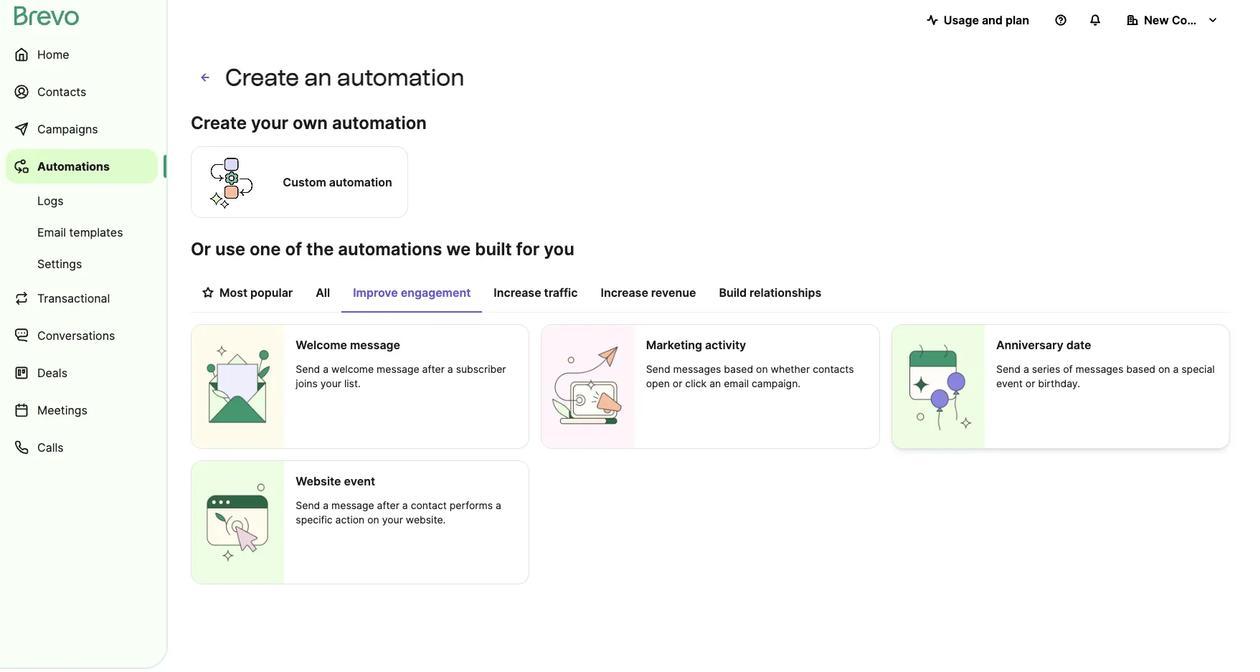 Task type: vqa. For each thing, say whether or not it's contained in the screenshot.


Task type: describe. For each thing, give the bounding box(es) containing it.
campaigns
[[37, 122, 98, 136]]

home link
[[6, 37, 158, 72]]

based inside send messages based on whether contacts open or click an email campaign.
[[724, 363, 753, 375]]

for
[[516, 239, 540, 260]]

1 vertical spatial automation
[[332, 113, 427, 133]]

birthday.
[[1038, 377, 1080, 390]]

automation inside button
[[329, 175, 392, 189]]

usage and plan
[[944, 13, 1029, 27]]

built
[[475, 239, 512, 260]]

on inside "send a message after a contact performs a specific action on your website."
[[367, 513, 379, 526]]

and
[[982, 13, 1003, 27]]

tab list containing most popular
[[191, 278, 1230, 313]]

marketing
[[646, 338, 702, 352]]

anniversary date
[[996, 338, 1092, 352]]

improve engagement link
[[342, 278, 482, 313]]

create an automation
[[225, 64, 465, 91]]

company
[[1172, 13, 1225, 27]]

based inside send a series of messages based on a special event or birthday.
[[1127, 363, 1156, 375]]

website event
[[296, 474, 375, 488]]

website
[[296, 474, 341, 488]]

own
[[293, 113, 328, 133]]

relationships
[[750, 286, 822, 300]]

0 vertical spatial automation
[[337, 64, 465, 91]]

campaign.
[[752, 377, 801, 390]]

welcome message
[[296, 338, 400, 352]]

send for welcome message
[[296, 363, 320, 375]]

you
[[544, 239, 574, 260]]

increase revenue link
[[589, 278, 708, 311]]

conversations link
[[6, 319, 158, 353]]

meetings
[[37, 403, 88, 418]]

contacts link
[[6, 75, 158, 109]]

send a message after a contact performs a specific action on your website.
[[296, 499, 501, 526]]

new company
[[1144, 13, 1225, 27]]

click
[[685, 377, 707, 390]]

a left subscriber
[[448, 363, 453, 375]]

most
[[220, 286, 248, 300]]

welcome
[[331, 363, 374, 375]]

custom automation button
[[191, 144, 408, 220]]

subscriber
[[456, 363, 506, 375]]

whether
[[771, 363, 810, 375]]

home
[[37, 47, 69, 62]]

most popular link
[[191, 278, 304, 311]]

date
[[1067, 338, 1092, 352]]

send for marketing activity
[[646, 363, 671, 375]]

logs link
[[6, 187, 158, 215]]

automations
[[37, 159, 110, 174]]

messages inside send a series of messages based on a special event or birthday.
[[1076, 363, 1124, 375]]

improve engagement
[[353, 286, 471, 300]]

email
[[37, 225, 66, 240]]

joins
[[296, 377, 318, 390]]

of for messages
[[1063, 363, 1073, 375]]

after inside send a welcome message after a subscriber joins your list.
[[422, 363, 445, 375]]

templates
[[69, 225, 123, 240]]

the
[[306, 239, 334, 260]]

meetings link
[[6, 393, 158, 428]]

usage
[[944, 13, 979, 27]]

one
[[250, 239, 281, 260]]

transactional
[[37, 291, 110, 306]]

settings
[[37, 257, 82, 271]]

increase traffic link
[[482, 278, 589, 311]]

increase revenue
[[601, 286, 696, 300]]

0 horizontal spatial an
[[304, 64, 332, 91]]

0 vertical spatial your
[[251, 113, 288, 133]]

or inside send a series of messages based on a special event or birthday.
[[1026, 377, 1035, 390]]

most popular
[[220, 286, 293, 300]]

custom
[[283, 175, 326, 189]]

dxrbf image
[[202, 287, 214, 298]]

send a series of messages based on a special event or birthday.
[[996, 363, 1215, 390]]

build relationships link
[[708, 278, 833, 311]]

conversations
[[37, 329, 115, 343]]

deals link
[[6, 356, 158, 390]]

contacts
[[37, 85, 86, 99]]

or use one of the automations we built for you
[[191, 239, 574, 260]]

automations
[[338, 239, 442, 260]]

all
[[316, 286, 330, 300]]

performs
[[450, 499, 493, 511]]

messages inside send messages based on whether contacts open or click an email campaign.
[[673, 363, 721, 375]]

create for create your own automation
[[191, 113, 247, 133]]

or inside send messages based on whether contacts open or click an email campaign.
[[673, 377, 683, 390]]

action
[[335, 513, 365, 526]]

a right performs at the left of the page
[[496, 499, 501, 511]]

event inside send a series of messages based on a special event or birthday.
[[996, 377, 1023, 390]]



Task type: locate. For each thing, give the bounding box(es) containing it.
your inside send a welcome message after a subscriber joins your list.
[[321, 377, 341, 390]]

a
[[323, 363, 329, 375], [448, 363, 453, 375], [1024, 363, 1029, 375], [1173, 363, 1179, 375], [323, 499, 329, 511], [402, 499, 408, 511], [496, 499, 501, 511]]

activity
[[705, 338, 746, 352]]

1 horizontal spatial increase
[[601, 286, 648, 300]]

2 or from the left
[[1026, 377, 1035, 390]]

of left the
[[285, 239, 302, 260]]

or
[[673, 377, 683, 390], [1026, 377, 1035, 390]]

your left website.
[[382, 513, 403, 526]]

message
[[350, 338, 400, 352], [377, 363, 419, 375], [331, 499, 374, 511]]

automations link
[[6, 149, 158, 184]]

of for the
[[285, 239, 302, 260]]

1 vertical spatial event
[[344, 474, 375, 488]]

a up specific
[[323, 499, 329, 511]]

specific
[[296, 513, 333, 526]]

create for create an automation
[[225, 64, 299, 91]]

increase for increase traffic
[[494, 286, 541, 300]]

send inside send messages based on whether contacts open or click an email campaign.
[[646, 363, 671, 375]]

increase for increase revenue
[[601, 286, 648, 300]]

a left special
[[1173, 363, 1179, 375]]

1 vertical spatial an
[[710, 377, 721, 390]]

0 vertical spatial after
[[422, 363, 445, 375]]

messages down 'date'
[[1076, 363, 1124, 375]]

list.
[[344, 377, 361, 390]]

message inside send a welcome message after a subscriber joins your list.
[[377, 363, 419, 375]]

event down anniversary
[[996, 377, 1023, 390]]

usage and plan button
[[915, 6, 1041, 34]]

calls
[[37, 440, 64, 455]]

1 horizontal spatial based
[[1127, 363, 1156, 375]]

on inside send a series of messages based on a special event or birthday.
[[1159, 363, 1170, 375]]

contact
[[411, 499, 447, 511]]

send for website event
[[296, 499, 320, 511]]

2 horizontal spatial your
[[382, 513, 403, 526]]

1 horizontal spatial event
[[996, 377, 1023, 390]]

1 horizontal spatial your
[[321, 377, 341, 390]]

website.
[[406, 513, 446, 526]]

improve
[[353, 286, 398, 300]]

0 horizontal spatial based
[[724, 363, 753, 375]]

2 messages from the left
[[1076, 363, 1124, 375]]

send for anniversary date
[[996, 363, 1021, 375]]

message inside "send a message after a contact performs a specific action on your website."
[[331, 499, 374, 511]]

2 vertical spatial automation
[[329, 175, 392, 189]]

0 horizontal spatial increase
[[494, 286, 541, 300]]

of up the birthday.
[[1063, 363, 1073, 375]]

campaigns link
[[6, 112, 158, 146]]

create your own automation
[[191, 113, 427, 133]]

a down welcome at the left
[[323, 363, 329, 375]]

revenue
[[651, 286, 696, 300]]

engagement
[[401, 286, 471, 300]]

of inside send a series of messages based on a special event or birthday.
[[1063, 363, 1073, 375]]

on right action
[[367, 513, 379, 526]]

1 horizontal spatial an
[[710, 377, 721, 390]]

messages up click on the right of page
[[673, 363, 721, 375]]

on
[[756, 363, 768, 375], [1159, 363, 1170, 375], [367, 513, 379, 526]]

an right click on the right of page
[[710, 377, 721, 390]]

send a welcome message after a subscriber joins your list.
[[296, 363, 506, 390]]

on up campaign.
[[756, 363, 768, 375]]

email
[[724, 377, 749, 390]]

2 vertical spatial your
[[382, 513, 403, 526]]

build
[[719, 286, 747, 300]]

send up specific
[[296, 499, 320, 511]]

1 horizontal spatial messages
[[1076, 363, 1124, 375]]

tab list
[[191, 278, 1230, 313]]

all link
[[304, 278, 342, 311]]

1 or from the left
[[673, 377, 683, 390]]

1 horizontal spatial after
[[422, 363, 445, 375]]

message up action
[[331, 499, 374, 511]]

0 horizontal spatial or
[[673, 377, 683, 390]]

2 vertical spatial message
[[331, 499, 374, 511]]

1 messages from the left
[[673, 363, 721, 375]]

0 horizontal spatial on
[[367, 513, 379, 526]]

of
[[285, 239, 302, 260], [1063, 363, 1073, 375]]

1 horizontal spatial on
[[756, 363, 768, 375]]

special
[[1182, 363, 1215, 375]]

0 horizontal spatial event
[[344, 474, 375, 488]]

marketing activity
[[646, 338, 746, 352]]

an up own
[[304, 64, 332, 91]]

traffic
[[544, 286, 578, 300]]

your left list. at left bottom
[[321, 377, 341, 390]]

increase traffic
[[494, 286, 578, 300]]

event up action
[[344, 474, 375, 488]]

increase left revenue
[[601, 286, 648, 300]]

logs
[[37, 194, 64, 208]]

send inside send a welcome message after a subscriber joins your list.
[[296, 363, 320, 375]]

contacts
[[813, 363, 854, 375]]

event
[[996, 377, 1023, 390], [344, 474, 375, 488]]

open
[[646, 377, 670, 390]]

1 horizontal spatial or
[[1026, 377, 1035, 390]]

0 vertical spatial of
[[285, 239, 302, 260]]

welcome
[[296, 338, 347, 352]]

based left special
[[1127, 363, 1156, 375]]

create
[[225, 64, 299, 91], [191, 113, 247, 133]]

send inside "send a message after a contact performs a specific action on your website."
[[296, 499, 320, 511]]

based
[[724, 363, 753, 375], [1127, 363, 1156, 375]]

an inside send messages based on whether contacts open or click an email campaign.
[[710, 377, 721, 390]]

deals
[[37, 366, 67, 380]]

2 based from the left
[[1127, 363, 1156, 375]]

a left contact
[[402, 499, 408, 511]]

automation
[[337, 64, 465, 91], [332, 113, 427, 133], [329, 175, 392, 189]]

1 increase from the left
[[494, 286, 541, 300]]

send
[[296, 363, 320, 375], [646, 363, 671, 375], [996, 363, 1021, 375], [296, 499, 320, 511]]

1 based from the left
[[724, 363, 753, 375]]

a left series
[[1024, 363, 1029, 375]]

custom automation
[[283, 175, 392, 189]]

1 vertical spatial create
[[191, 113, 247, 133]]

transactional link
[[6, 281, 158, 316]]

on inside send messages based on whether contacts open or click an email campaign.
[[756, 363, 768, 375]]

0 vertical spatial an
[[304, 64, 332, 91]]

build relationships
[[719, 286, 822, 300]]

1 vertical spatial of
[[1063, 363, 1073, 375]]

after inside "send a message after a contact performs a specific action on your website."
[[377, 499, 400, 511]]

2 increase from the left
[[601, 286, 648, 300]]

on left special
[[1159, 363, 1170, 375]]

use
[[215, 239, 245, 260]]

1 vertical spatial message
[[377, 363, 419, 375]]

send down anniversary
[[996, 363, 1021, 375]]

series
[[1032, 363, 1060, 375]]

0 horizontal spatial after
[[377, 499, 400, 511]]

send inside send a series of messages based on a special event or birthday.
[[996, 363, 1021, 375]]

or left click on the right of page
[[673, 377, 683, 390]]

after left subscriber
[[422, 363, 445, 375]]

your
[[251, 113, 288, 133], [321, 377, 341, 390], [382, 513, 403, 526]]

email templates link
[[6, 218, 158, 247]]

send up "joins"
[[296, 363, 320, 375]]

calls link
[[6, 430, 158, 465]]

or
[[191, 239, 211, 260]]

new company button
[[1116, 6, 1230, 34]]

based up email
[[724, 363, 753, 375]]

popular
[[250, 286, 293, 300]]

we
[[446, 239, 471, 260]]

1 vertical spatial after
[[377, 499, 400, 511]]

increase left traffic
[[494, 286, 541, 300]]

1 vertical spatial your
[[321, 377, 341, 390]]

anniversary
[[996, 338, 1064, 352]]

email templates
[[37, 225, 123, 240]]

message up welcome
[[350, 338, 400, 352]]

0 vertical spatial event
[[996, 377, 1023, 390]]

settings link
[[6, 250, 158, 278]]

after left contact
[[377, 499, 400, 511]]

0 horizontal spatial messages
[[673, 363, 721, 375]]

increase
[[494, 286, 541, 300], [601, 286, 648, 300]]

your inside "send a message after a contact performs a specific action on your website."
[[382, 513, 403, 526]]

2 horizontal spatial on
[[1159, 363, 1170, 375]]

plan
[[1006, 13, 1029, 27]]

an
[[304, 64, 332, 91], [710, 377, 721, 390]]

0 horizontal spatial your
[[251, 113, 288, 133]]

0 vertical spatial message
[[350, 338, 400, 352]]

send messages based on whether contacts open or click an email campaign.
[[646, 363, 854, 390]]

0 vertical spatial create
[[225, 64, 299, 91]]

or down series
[[1026, 377, 1035, 390]]

new
[[1144, 13, 1169, 27]]

send up 'open'
[[646, 363, 671, 375]]

1 horizontal spatial of
[[1063, 363, 1073, 375]]

message right welcome
[[377, 363, 419, 375]]

your left own
[[251, 113, 288, 133]]

0 horizontal spatial of
[[285, 239, 302, 260]]



